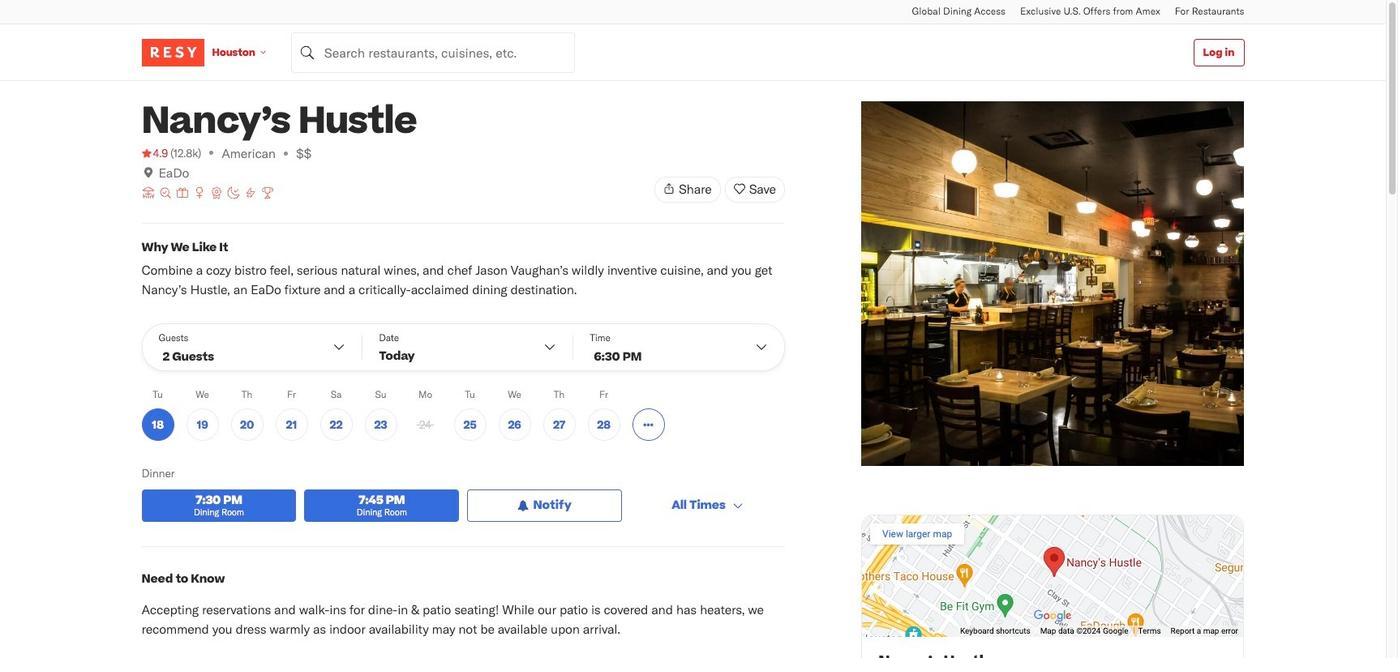 Task type: locate. For each thing, give the bounding box(es) containing it.
None field
[[291, 32, 575, 73]]

4.9 out of 5 stars image
[[142, 145, 168, 161]]



Task type: vqa. For each thing, say whether or not it's contained in the screenshot.
4.7 out of 5 stars 'image'
no



Task type: describe. For each thing, give the bounding box(es) containing it.
Search restaurants, cuisines, etc. text field
[[291, 32, 575, 73]]



